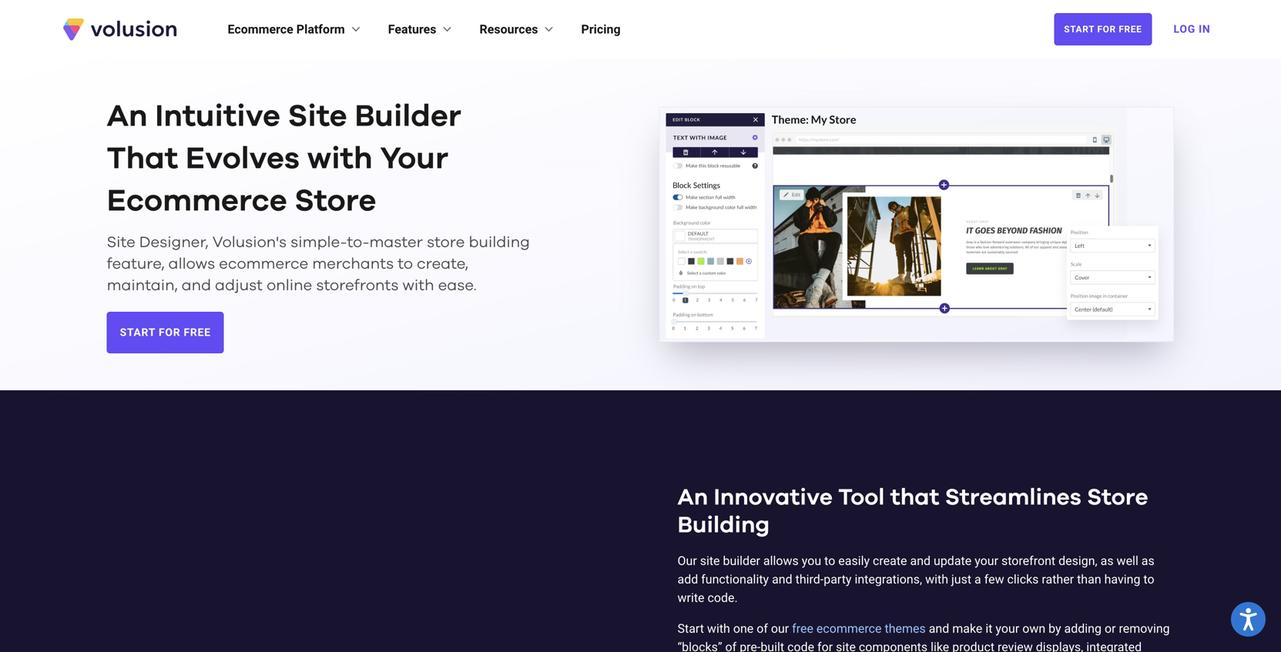 Task type: vqa. For each thing, say whether or not it's contained in the screenshot.
just
yes



Task type: locate. For each thing, give the bounding box(es) containing it.
2 vertical spatial to
[[1144, 573, 1155, 587]]

store inside an intuitive site builder that evolves with your ecommerce store
[[295, 186, 376, 217]]

allows inside site designer, volusion's simple-to-master store building feature, allows ecommerce merchants to create, maintain, and adjust online storefronts with ease.
[[169, 257, 215, 272]]

and left third-
[[772, 573, 793, 587]]

code
[[788, 640, 815, 653]]

0 horizontal spatial an
[[107, 101, 148, 132]]

free
[[1119, 24, 1142, 35], [184, 326, 211, 339]]

0 vertical spatial site
[[700, 554, 720, 569]]

0 horizontal spatial start
[[120, 326, 155, 339]]

0 vertical spatial site
[[288, 101, 347, 132]]

themes
[[885, 622, 926, 636]]

ecommerce inside dropdown button
[[228, 22, 293, 37]]

0 vertical spatial ecommerce
[[219, 257, 308, 272]]

than
[[1077, 573, 1102, 587]]

allows left you
[[764, 554, 799, 569]]

storefront
[[1002, 554, 1056, 569]]

intuitive
[[155, 101, 280, 132]]

pre-
[[740, 640, 761, 653]]

1 horizontal spatial free
[[1119, 24, 1142, 35]]

features button
[[388, 20, 455, 39]]

1 vertical spatial ecommerce
[[107, 186, 287, 217]]

site designer, volusion's simple-to-master store building feature, allows ecommerce merchants to create, maintain, and adjust online storefronts with ease.
[[107, 235, 530, 294]]

ecommerce up for
[[817, 622, 882, 636]]

ecommerce
[[228, 22, 293, 37], [107, 186, 287, 217]]

to down "master"
[[398, 257, 413, 272]]

1 horizontal spatial of
[[757, 622, 768, 636]]

as right well
[[1142, 554, 1155, 569]]

of
[[757, 622, 768, 636], [725, 640, 737, 653]]

allows inside our site builder allows you to easily create and update your storefront design, as well as add functionality and third-party integrations, with just a few clicks rather than having to write code.
[[764, 554, 799, 569]]

1 vertical spatial start for free
[[120, 326, 211, 339]]

1 vertical spatial your
[[996, 622, 1020, 636]]

to
[[398, 257, 413, 272], [825, 554, 836, 569], [1144, 573, 1155, 587]]

for
[[1098, 24, 1116, 35], [159, 326, 181, 339]]

with down create,
[[403, 278, 434, 294]]

and up the like on the bottom of the page
[[929, 622, 950, 636]]

1 vertical spatial to
[[825, 554, 836, 569]]

0 vertical spatial an
[[107, 101, 148, 132]]

clicks
[[1008, 573, 1039, 587]]

1 horizontal spatial as
[[1142, 554, 1155, 569]]

to inside site designer, volusion's simple-to-master store building feature, allows ecommerce merchants to create, maintain, and adjust online storefronts with ease.
[[398, 257, 413, 272]]

integrations,
[[855, 573, 922, 587]]

0 horizontal spatial to
[[398, 257, 413, 272]]

you
[[802, 554, 822, 569]]

with inside an intuitive site builder that evolves with your ecommerce store
[[307, 144, 373, 175]]

by
[[1049, 622, 1061, 636]]

1 horizontal spatial an
[[678, 487, 708, 510]]

start
[[1064, 24, 1095, 35], [120, 326, 155, 339]]

functionality
[[701, 573, 769, 587]]

1 horizontal spatial allows
[[764, 554, 799, 569]]

allows down designer,
[[169, 257, 215, 272]]

an inside an intuitive site builder that evolves with your ecommerce store
[[107, 101, 148, 132]]

1 vertical spatial start for free link
[[107, 312, 224, 354]]

ease.
[[438, 278, 477, 294]]

builder
[[355, 101, 462, 132]]

your right it
[[996, 622, 1020, 636]]

1 vertical spatial for
[[159, 326, 181, 339]]

with inside our site builder allows you to easily create and update your storefront design, as well as add functionality and third-party integrations, with just a few clicks rather than having to write code.
[[925, 573, 949, 587]]

0 vertical spatial for
[[1098, 24, 1116, 35]]

removing
[[1119, 622, 1170, 636]]

0 horizontal spatial start for free link
[[107, 312, 224, 354]]

0 horizontal spatial of
[[725, 640, 737, 653]]

ecommerce
[[219, 257, 308, 272], [817, 622, 882, 636]]

of left 'our'
[[757, 622, 768, 636]]

your up few
[[975, 554, 999, 569]]

of inside and make it your own by adding or removing "blocks" of pre-built code for site components like product review displays, integrate
[[725, 640, 737, 653]]

simple-
[[291, 235, 347, 250]]

log in link
[[1165, 12, 1220, 46]]

and inside and make it your own by adding or removing "blocks" of pre-built code for site components like product review displays, integrate
[[929, 622, 950, 636]]

to right you
[[825, 554, 836, 569]]

start for free link
[[1054, 13, 1152, 45], [107, 312, 224, 354]]

0 horizontal spatial store
[[295, 186, 376, 217]]

0 horizontal spatial allows
[[169, 257, 215, 272]]

start for free
[[1064, 24, 1142, 35], [120, 326, 211, 339]]

components
[[859, 640, 928, 653]]

0 horizontal spatial as
[[1101, 554, 1114, 569]]

like
[[931, 640, 950, 653]]

and inside site designer, volusion's simple-to-master store building feature, allows ecommerce merchants to create, maintain, and adjust online storefronts with ease.
[[182, 278, 211, 294]]

1 horizontal spatial to
[[825, 554, 836, 569]]

site right for
[[836, 640, 856, 653]]

site inside site designer, volusion's simple-to-master store building feature, allows ecommerce merchants to create, maintain, and adjust online storefronts with ease.
[[107, 235, 135, 250]]

your
[[975, 554, 999, 569], [996, 622, 1020, 636]]

few
[[985, 573, 1004, 587]]

an up building
[[678, 487, 708, 510]]

it
[[986, 622, 993, 636]]

an
[[107, 101, 148, 132], [678, 487, 708, 510]]

with down update
[[925, 573, 949, 587]]

1 vertical spatial site
[[107, 235, 135, 250]]

as
[[1101, 554, 1114, 569], [1142, 554, 1155, 569]]

an up that
[[107, 101, 148, 132]]

as left well
[[1101, 554, 1114, 569]]

0 vertical spatial ecommerce
[[228, 22, 293, 37]]

store up well
[[1087, 487, 1149, 510]]

1 vertical spatial of
[[725, 640, 737, 653]]

0 vertical spatial allows
[[169, 257, 215, 272]]

to right having
[[1144, 573, 1155, 587]]

0 vertical spatial your
[[975, 554, 999, 569]]

start for free for bottom start for free link
[[120, 326, 211, 339]]

0 vertical spatial start for free link
[[1054, 13, 1152, 45]]

built
[[761, 640, 784, 653]]

1 vertical spatial store
[[1087, 487, 1149, 510]]

your inside and make it your own by adding or removing "blocks" of pre-built code for site components like product review displays, integrate
[[996, 622, 1020, 636]]

an innovative tool that streamlines store building
[[678, 487, 1149, 537]]

adjust
[[215, 278, 263, 294]]

1 horizontal spatial for
[[1098, 24, 1116, 35]]

maintain,
[[107, 278, 178, 294]]

ecommerce down volusion's
[[219, 257, 308, 272]]

0 horizontal spatial ecommerce
[[219, 257, 308, 272]]

1 horizontal spatial site
[[288, 101, 347, 132]]

0 vertical spatial to
[[398, 257, 413, 272]]

feature,
[[107, 257, 165, 272]]

streamlines
[[945, 487, 1082, 510]]

with left your
[[307, 144, 373, 175]]

1 horizontal spatial start
[[1064, 24, 1095, 35]]

for
[[818, 640, 833, 653]]

storefronts
[[316, 278, 399, 294]]

0 horizontal spatial start for free
[[120, 326, 211, 339]]

volusion's
[[212, 235, 287, 250]]

pricing link
[[581, 20, 621, 39]]

1 vertical spatial ecommerce
[[817, 622, 882, 636]]

0 horizontal spatial site
[[107, 235, 135, 250]]

with left one
[[707, 622, 730, 636]]

0 horizontal spatial for
[[159, 326, 181, 339]]

0 horizontal spatial site
[[700, 554, 720, 569]]

site right our
[[700, 554, 720, 569]]

1 horizontal spatial site
[[836, 640, 856, 653]]

with
[[307, 144, 373, 175], [403, 278, 434, 294], [925, 573, 949, 587], [707, 622, 730, 636]]

ecommerce platform
[[228, 22, 345, 37]]

and
[[182, 278, 211, 294], [910, 554, 931, 569], [772, 573, 793, 587], [929, 622, 950, 636]]

online
[[267, 278, 312, 294]]

tool
[[839, 487, 885, 510]]

site
[[700, 554, 720, 569], [836, 640, 856, 653]]

an inside the an innovative tool that streamlines store building
[[678, 487, 708, 510]]

evolves
[[186, 144, 300, 175]]

1 vertical spatial allows
[[764, 554, 799, 569]]

ecommerce left "platform"
[[228, 22, 293, 37]]

1 horizontal spatial start for free
[[1064, 24, 1142, 35]]

2 horizontal spatial to
[[1144, 573, 1155, 587]]

of left pre-
[[725, 640, 737, 653]]

design,
[[1059, 554, 1098, 569]]

an for an intuitive site builder that evolves with your ecommerce store
[[107, 101, 148, 132]]

just
[[952, 573, 972, 587]]

your
[[380, 144, 449, 175]]

log
[[1174, 23, 1196, 35]]

0 vertical spatial store
[[295, 186, 376, 217]]

1 vertical spatial site
[[836, 640, 856, 653]]

0 vertical spatial start for free
[[1064, 24, 1142, 35]]

0 vertical spatial of
[[757, 622, 768, 636]]

site
[[288, 101, 347, 132], [107, 235, 135, 250]]

pricing
[[581, 22, 621, 37]]

party
[[824, 573, 852, 587]]

0 horizontal spatial free
[[184, 326, 211, 339]]

ecommerce up designer,
[[107, 186, 287, 217]]

a
[[975, 573, 981, 587]]

1 vertical spatial an
[[678, 487, 708, 510]]

store up simple-
[[295, 186, 376, 217]]

1 vertical spatial start
[[120, 326, 155, 339]]

free ecommerce themes link
[[792, 622, 926, 636]]

1 horizontal spatial store
[[1087, 487, 1149, 510]]

and left adjust
[[182, 278, 211, 294]]



Task type: describe. For each thing, give the bounding box(es) containing it.
store inside the an innovative tool that streamlines store building
[[1087, 487, 1149, 510]]

in
[[1199, 23, 1211, 35]]

that
[[891, 487, 940, 510]]

add
[[678, 573, 698, 587]]

product
[[953, 640, 995, 653]]

write
[[678, 591, 705, 606]]

site inside and make it your own by adding or removing "blocks" of pre-built code for site components like product review displays, integrate
[[836, 640, 856, 653]]

our
[[678, 554, 697, 569]]

create,
[[417, 257, 469, 272]]

having
[[1105, 573, 1141, 587]]

easily
[[839, 554, 870, 569]]

an for an innovative tool that streamlines store building
[[678, 487, 708, 510]]

1 as from the left
[[1101, 554, 1114, 569]]

your inside our site builder allows you to easily create and update your storefront design, as well as add functionality and third-party integrations, with just a few clicks rather than having to write code.
[[975, 554, 999, 569]]

adding
[[1065, 622, 1102, 636]]

site inside an intuitive site builder that evolves with your ecommerce store
[[288, 101, 347, 132]]

0 vertical spatial free
[[1119, 24, 1142, 35]]

our site builder allows you to easily create and update your storefront design, as well as add functionality and third-party integrations, with just a few clicks rather than having to write code.
[[678, 554, 1155, 606]]

open accessibe: accessibility options, statement and help image
[[1240, 609, 1257, 631]]

update
[[934, 554, 972, 569]]

ecommerce platform button
[[228, 20, 364, 39]]

free
[[792, 622, 814, 636]]

resources
[[480, 22, 538, 37]]

1 horizontal spatial start for free link
[[1054, 13, 1152, 45]]

for for the right start for free link
[[1098, 24, 1116, 35]]

innovative
[[714, 487, 833, 510]]

start for free for the right start for free link
[[1064, 24, 1142, 35]]

building
[[469, 235, 530, 250]]

create
[[873, 554, 907, 569]]

one
[[733, 622, 754, 636]]

displays,
[[1036, 640, 1084, 653]]

for for bottom start for free link
[[159, 326, 181, 339]]

code.
[[708, 591, 738, 606]]

0 vertical spatial start
[[1064, 24, 1095, 35]]

an intuitive site builder that evolves with your ecommerce store
[[107, 101, 462, 217]]

make
[[953, 622, 983, 636]]

that
[[107, 144, 178, 175]]

merchants
[[312, 257, 394, 272]]

site inside our site builder allows you to easily create and update your storefront design, as well as add functionality and third-party integrations, with just a few clicks rather than having to write code.
[[700, 554, 720, 569]]

1 vertical spatial free
[[184, 326, 211, 339]]

review
[[998, 640, 1033, 653]]

or
[[1105, 622, 1116, 636]]

and right create
[[910, 554, 931, 569]]

ecommerce inside an intuitive site builder that evolves with your ecommerce store
[[107, 186, 287, 217]]

2 as from the left
[[1142, 554, 1155, 569]]

our
[[771, 622, 789, 636]]

store
[[427, 235, 465, 250]]

third-
[[796, 573, 824, 587]]

well
[[1117, 554, 1139, 569]]

master
[[369, 235, 423, 250]]

to-
[[347, 235, 369, 250]]

rather
[[1042, 573, 1074, 587]]

ecommerce inside site designer, volusion's simple-to-master store building feature, allows ecommerce merchants to create, maintain, and adjust online storefronts with ease.
[[219, 257, 308, 272]]

own
[[1023, 622, 1046, 636]]

platform
[[296, 22, 345, 37]]

1 horizontal spatial ecommerce
[[817, 622, 882, 636]]

with inside site designer, volusion's simple-to-master store building feature, allows ecommerce merchants to create, maintain, and adjust online storefronts with ease.
[[403, 278, 434, 294]]

start with one of our free ecommerce themes
[[678, 622, 926, 636]]

resources button
[[480, 20, 557, 39]]

designer,
[[139, 235, 209, 250]]

and make it your own by adding or removing "blocks" of pre-built code for site components like product review displays, integrate
[[678, 622, 1170, 653]]

"blocks"
[[678, 640, 722, 653]]

log in
[[1174, 23, 1211, 35]]

features
[[388, 22, 437, 37]]

start
[[678, 622, 704, 636]]

building
[[678, 514, 770, 537]]

builder
[[723, 554, 760, 569]]



